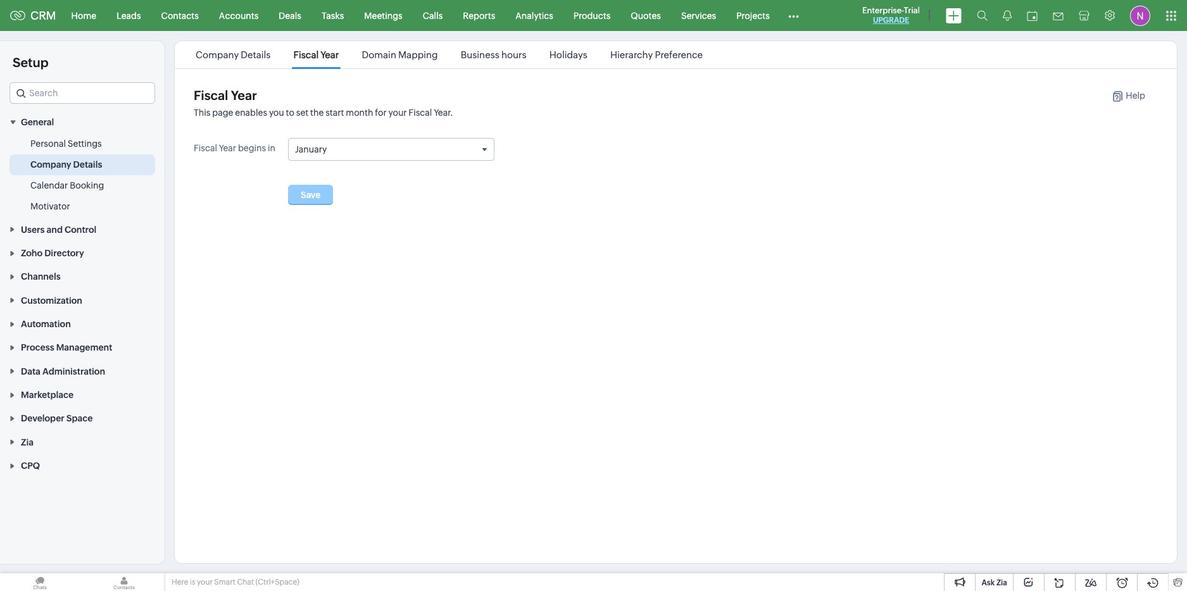 Task type: describe. For each thing, give the bounding box(es) containing it.
calls link
[[413, 0, 453, 31]]

leads
[[117, 10, 141, 21]]

fiscal year link
[[292, 49, 341, 60]]

details inside list
[[241, 49, 271, 60]]

create menu image
[[946, 8, 962, 23]]

hierarchy preference link
[[609, 49, 705, 60]]

management
[[56, 343, 112, 353]]

data administration button
[[0, 359, 165, 383]]

help link
[[1100, 91, 1146, 102]]

holidays link
[[548, 49, 590, 60]]

quotes link
[[621, 0, 671, 31]]

Search text field
[[10, 83, 155, 103]]

contacts image
[[84, 574, 164, 592]]

meetings
[[364, 10, 403, 21]]

mails element
[[1046, 1, 1072, 30]]

in
[[268, 143, 276, 153]]

general
[[21, 117, 54, 128]]

home link
[[61, 0, 107, 31]]

deals
[[279, 10, 301, 21]]

year.
[[434, 108, 453, 118]]

create menu element
[[939, 0, 970, 31]]

business
[[461, 49, 500, 60]]

mails image
[[1053, 12, 1064, 20]]

personal
[[30, 139, 66, 149]]

general button
[[0, 110, 165, 134]]

1 vertical spatial year
[[231, 88, 257, 103]]

marketplace button
[[0, 383, 165, 407]]

developer
[[21, 414, 64, 424]]

calendar image
[[1027, 10, 1038, 21]]

month
[[346, 108, 373, 118]]

preference
[[655, 49, 703, 60]]

1 vertical spatial fiscal year
[[194, 88, 257, 103]]

(ctrl+space)
[[256, 578, 299, 587]]

for
[[375, 108, 387, 118]]

accounts
[[219, 10, 259, 21]]

quotes
[[631, 10, 661, 21]]

cpq
[[21, 461, 40, 471]]

enables
[[235, 108, 267, 118]]

ask zia
[[982, 579, 1008, 588]]

business hours link
[[459, 49, 529, 60]]

channels
[[21, 272, 61, 282]]

fiscal down this
[[194, 143, 217, 153]]

this
[[194, 108, 211, 118]]

calendar booking link
[[30, 179, 104, 192]]

is
[[190, 578, 195, 587]]

directory
[[44, 248, 84, 258]]

domain mapping
[[362, 49, 438, 60]]

motivator
[[30, 202, 70, 212]]

process management
[[21, 343, 112, 353]]

signals element
[[996, 0, 1020, 31]]

calls
[[423, 10, 443, 21]]

list containing company details
[[184, 41, 715, 68]]

enterprise-trial upgrade
[[863, 6, 920, 25]]

contacts link
[[151, 0, 209, 31]]

enterprise-
[[863, 6, 904, 15]]

automation
[[21, 319, 71, 329]]

services link
[[671, 0, 727, 31]]

calendar booking
[[30, 181, 104, 191]]

users and control button
[[0, 217, 165, 241]]

leads link
[[107, 0, 151, 31]]

accounts link
[[209, 0, 269, 31]]

marketplace
[[21, 390, 74, 400]]

customization button
[[0, 288, 165, 312]]

users and control
[[21, 225, 96, 235]]

set
[[296, 108, 309, 118]]

reports link
[[453, 0, 506, 31]]

to
[[286, 108, 295, 118]]

contacts
[[161, 10, 199, 21]]

process management button
[[0, 336, 165, 359]]

zoho directory
[[21, 248, 84, 258]]

tasks
[[322, 10, 344, 21]]

and
[[47, 225, 63, 235]]

company inside 'link'
[[30, 160, 71, 170]]

users
[[21, 225, 45, 235]]

developer space button
[[0, 407, 165, 430]]

company details link inside general region
[[30, 159, 102, 171]]

crm
[[30, 9, 56, 22]]

profile element
[[1123, 0, 1159, 31]]

begins
[[238, 143, 266, 153]]

business hours
[[461, 49, 527, 60]]

hierarchy
[[611, 49, 653, 60]]

personal settings
[[30, 139, 102, 149]]

zoho
[[21, 248, 43, 258]]

year inside list
[[321, 49, 339, 60]]

hours
[[502, 49, 527, 60]]

data administration
[[21, 367, 105, 377]]

tasks link
[[312, 0, 354, 31]]



Task type: vqa. For each thing, say whether or not it's contained in the screenshot.
"Year."
yes



Task type: locate. For each thing, give the bounding box(es) containing it.
1 vertical spatial company details
[[30, 160, 102, 170]]

0 vertical spatial company
[[196, 49, 239, 60]]

1 vertical spatial details
[[73, 160, 102, 170]]

home
[[71, 10, 96, 21]]

booking
[[70, 181, 104, 191]]

year left begins
[[219, 143, 236, 153]]

you
[[269, 108, 284, 118]]

projects
[[737, 10, 770, 21]]

products link
[[564, 0, 621, 31]]

meetings link
[[354, 0, 413, 31]]

trial
[[904, 6, 920, 15]]

crm link
[[10, 9, 56, 22]]

data
[[21, 367, 40, 377]]

1 horizontal spatial company details
[[196, 49, 271, 60]]

domain mapping link
[[360, 49, 440, 60]]

services
[[682, 10, 717, 21]]

channels button
[[0, 265, 165, 288]]

1 horizontal spatial zia
[[997, 579, 1008, 588]]

deals link
[[269, 0, 312, 31]]

0 vertical spatial details
[[241, 49, 271, 60]]

fiscal down deals
[[294, 49, 319, 60]]

help
[[1126, 91, 1146, 101]]

fiscal year up page
[[194, 88, 257, 103]]

1 vertical spatial company details link
[[30, 159, 102, 171]]

fiscal left year. at the left top
[[409, 108, 432, 118]]

ask
[[982, 579, 995, 588]]

calendar
[[30, 181, 68, 191]]

0 horizontal spatial zia
[[21, 438, 34, 448]]

smart
[[214, 578, 236, 587]]

fiscal year begins in
[[194, 143, 276, 153]]

company details link down personal settings
[[30, 159, 102, 171]]

hierarchy preference
[[611, 49, 703, 60]]

0 vertical spatial company details
[[196, 49, 271, 60]]

year up enables
[[231, 88, 257, 103]]

1 horizontal spatial fiscal year
[[294, 49, 339, 60]]

company up calendar
[[30, 160, 71, 170]]

0 horizontal spatial details
[[73, 160, 102, 170]]

your
[[389, 108, 407, 118], [197, 578, 213, 587]]

1 vertical spatial zia
[[997, 579, 1008, 588]]

0 horizontal spatial company details
[[30, 160, 102, 170]]

january
[[295, 144, 327, 155]]

process
[[21, 343, 54, 353]]

cpq button
[[0, 454, 165, 478]]

0 horizontal spatial company
[[30, 160, 71, 170]]

January field
[[289, 139, 494, 160]]

list
[[184, 41, 715, 68]]

here
[[172, 578, 188, 587]]

year
[[321, 49, 339, 60], [231, 88, 257, 103], [219, 143, 236, 153]]

company details down personal settings
[[30, 160, 102, 170]]

page
[[212, 108, 233, 118]]

analytics link
[[506, 0, 564, 31]]

settings
[[68, 139, 102, 149]]

chats image
[[0, 574, 80, 592]]

domain
[[362, 49, 397, 60]]

upgrade
[[873, 16, 910, 25]]

developer space
[[21, 414, 93, 424]]

0 vertical spatial zia
[[21, 438, 34, 448]]

zoho directory button
[[0, 241, 165, 265]]

company down accounts link
[[196, 49, 239, 60]]

personal settings link
[[30, 138, 102, 150]]

your right for
[[389, 108, 407, 118]]

products
[[574, 10, 611, 21]]

search image
[[977, 10, 988, 21]]

company details link down accounts
[[194, 49, 273, 60]]

1 vertical spatial company
[[30, 160, 71, 170]]

zia
[[21, 438, 34, 448], [997, 579, 1008, 588]]

administration
[[42, 367, 105, 377]]

details inside 'link'
[[73, 160, 102, 170]]

motivator link
[[30, 200, 70, 213]]

company inside list
[[196, 49, 239, 60]]

2 vertical spatial year
[[219, 143, 236, 153]]

0 vertical spatial fiscal year
[[294, 49, 339, 60]]

space
[[66, 414, 93, 424]]

fiscal up this
[[194, 88, 228, 103]]

analytics
[[516, 10, 554, 21]]

setup
[[13, 55, 48, 70]]

0 horizontal spatial your
[[197, 578, 213, 587]]

zia right ask
[[997, 579, 1008, 588]]

projects link
[[727, 0, 780, 31]]

None field
[[10, 82, 155, 104]]

zia inside dropdown button
[[21, 438, 34, 448]]

profile image
[[1131, 5, 1151, 26]]

this page enables you to set the start month for your fiscal year.
[[194, 108, 453, 118]]

here is your smart chat (ctrl+space)
[[172, 578, 299, 587]]

customization
[[21, 296, 82, 306]]

zia button
[[0, 430, 165, 454]]

0 vertical spatial year
[[321, 49, 339, 60]]

the
[[310, 108, 324, 118]]

company details down accounts
[[196, 49, 271, 60]]

1 vertical spatial your
[[197, 578, 213, 587]]

chat
[[237, 578, 254, 587]]

year down tasks link
[[321, 49, 339, 60]]

company details link inside list
[[194, 49, 273, 60]]

1 horizontal spatial details
[[241, 49, 271, 60]]

your right 'is'
[[197, 578, 213, 587]]

mapping
[[398, 49, 438, 60]]

1 horizontal spatial company
[[196, 49, 239, 60]]

0 vertical spatial company details link
[[194, 49, 273, 60]]

company details inside general region
[[30, 160, 102, 170]]

1 horizontal spatial your
[[389, 108, 407, 118]]

automation button
[[0, 312, 165, 336]]

details up booking
[[73, 160, 102, 170]]

signals image
[[1003, 10, 1012, 21]]

control
[[65, 225, 96, 235]]

holidays
[[550, 49, 588, 60]]

0 horizontal spatial company details link
[[30, 159, 102, 171]]

zia up cpq
[[21, 438, 34, 448]]

search element
[[970, 0, 996, 31]]

details down accounts
[[241, 49, 271, 60]]

general region
[[0, 134, 165, 217]]

fiscal year down tasks link
[[294, 49, 339, 60]]

1 horizontal spatial company details link
[[194, 49, 273, 60]]

start
[[326, 108, 344, 118]]

0 vertical spatial your
[[389, 108, 407, 118]]

Other Modules field
[[780, 5, 808, 26]]

details
[[241, 49, 271, 60], [73, 160, 102, 170]]

0 horizontal spatial fiscal year
[[194, 88, 257, 103]]



